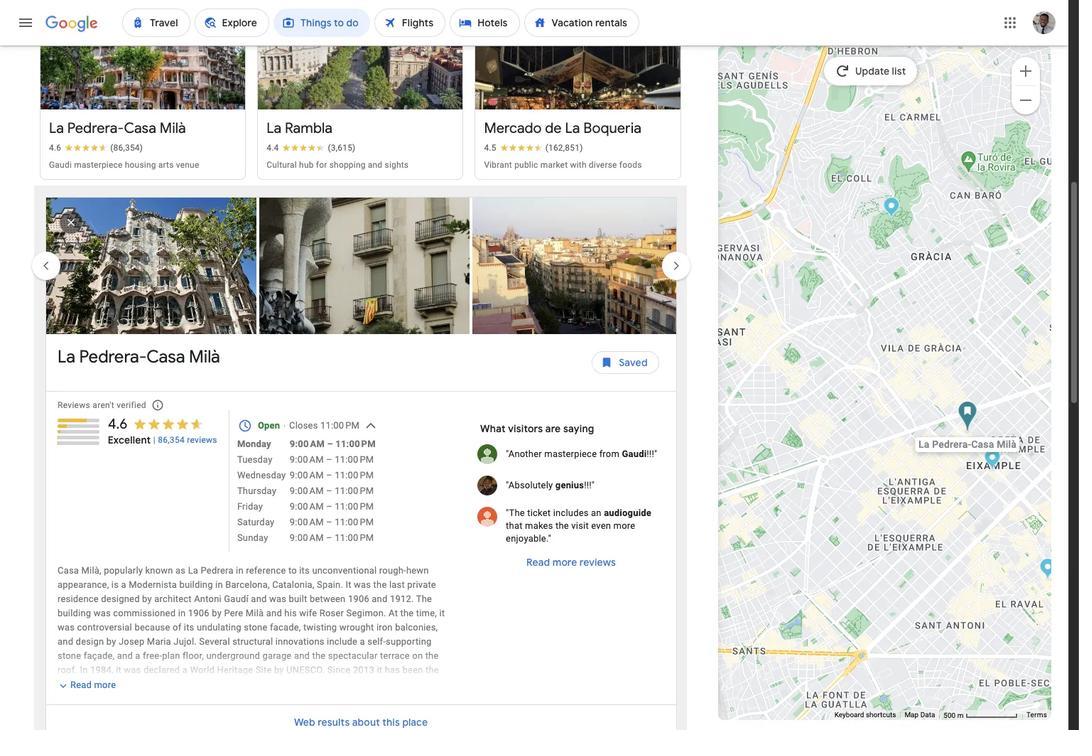 Task type: locate. For each thing, give the bounding box(es) containing it.
more down 1984,
[[94, 680, 116, 691]]

building down residence
[[58, 608, 91, 619]]

0 vertical spatial read
[[527, 556, 550, 569]]

4.6 for 4.6 out of 5 stars from 86,354 reviews. excellent. element
[[108, 415, 128, 433]]

a
[[121, 580, 126, 590], [360, 636, 365, 647], [135, 651, 141, 661], [182, 665, 188, 676]]

to right visits
[[373, 679, 382, 690]]

9:00 am – 11:00 pm for saturday
[[290, 517, 374, 528]]

and
[[368, 160, 383, 170], [251, 594, 267, 604], [372, 594, 388, 604], [266, 608, 282, 619], [58, 636, 73, 647], [117, 651, 133, 661], [294, 651, 310, 661], [106, 693, 122, 704], [183, 693, 199, 704]]

update
[[856, 65, 890, 77]]

1 horizontal spatial 4.6
[[108, 415, 128, 433]]

!!!" up an
[[584, 480, 595, 491]]

milà
[[160, 120, 186, 137], [189, 346, 220, 368], [246, 608, 264, 619]]

1 vertical spatial of
[[116, 679, 125, 690]]

open
[[258, 420, 280, 431]]

gaudi down 4.6 out of 5 stars from 86,354 reviews image
[[49, 160, 72, 170]]

in down pedrera
[[215, 580, 223, 590]]

9:00 am – 11:00 pm for monday
[[290, 439, 376, 449]]

1 horizontal spatial of
[[173, 622, 182, 633]]

0 horizontal spatial gaudi
[[49, 160, 72, 170]]

in up barcelona,
[[236, 565, 244, 576]]

masterpiece down 4.6 out of 5 stars from 86,354 reviews image
[[74, 160, 123, 170]]

read more
[[70, 680, 116, 691]]

11:00 pm for thursday
[[335, 486, 374, 496]]

0 vertical spatial building
[[179, 580, 213, 590]]

foods
[[620, 160, 642, 170]]

headquarters
[[58, 679, 114, 690]]

3 9:00 am – 11:00 pm from the top
[[290, 486, 374, 496]]

– for saturday
[[326, 517, 333, 528]]

5 9:00 am from the top
[[290, 501, 324, 512]]

its up jujol.
[[184, 622, 194, 633]]

of up other
[[116, 679, 125, 690]]

and down josep
[[117, 651, 133, 661]]

la pedrera-casa milà image
[[959, 401, 978, 433]]

la pedrera-casa milà
[[49, 120, 186, 137], [58, 346, 220, 368]]

11:00 pm for friday
[[335, 501, 374, 512]]

1 9:00 am – 11:00 pm from the top
[[290, 439, 376, 449]]

market
[[541, 160, 568, 170]]

terrace
[[380, 651, 410, 661]]

6 9:00 am – 11:00 pm from the top
[[290, 533, 374, 543]]

casa up appearance,
[[58, 565, 79, 576]]

by up commissioned at the bottom of page
[[142, 594, 152, 604]]

1 vertical spatial 4.6
[[108, 415, 128, 433]]

the inside "the ticket includes an audioguide that makes the visit even more enjoyable."
[[556, 521, 569, 531]]

86,354
[[158, 435, 185, 445]]

reviews aren't verified image
[[141, 388, 175, 422]]

– for monday
[[327, 439, 333, 449]]

of
[[173, 622, 182, 633], [116, 679, 125, 690]]

2 9:00 am from the top
[[290, 454, 324, 465]]

– for sunday
[[326, 533, 333, 543]]

next image
[[660, 249, 694, 283]]

the
[[416, 594, 432, 604]]

1906 up "segimon."
[[348, 594, 370, 604]]

1 horizontal spatial reviews
[[580, 556, 616, 569]]

1 horizontal spatial gaudi
[[622, 449, 647, 459]]

0 horizontal spatial reviews
[[187, 435, 217, 445]]

–
[[327, 439, 333, 449], [326, 454, 333, 465], [326, 470, 333, 481], [326, 486, 333, 496], [326, 501, 333, 512], [326, 517, 333, 528], [326, 533, 333, 543]]

pere
[[224, 608, 243, 619]]

hub
[[299, 160, 314, 170]]

list
[[892, 65, 906, 77]]

zoom in map image
[[1018, 62, 1035, 79]]

0 vertical spatial gaudi
[[49, 160, 72, 170]]

the right at
[[401, 608, 414, 619]]

la pedrera-casa milà up verified
[[58, 346, 220, 368]]

1 vertical spatial masterpiece
[[545, 449, 597, 459]]

0 horizontal spatial in
[[178, 608, 186, 619]]

pedrera- up "aren't" at the left bottom
[[79, 346, 147, 368]]

as
[[176, 565, 186, 576]]

was down josep
[[124, 665, 141, 676]]

1 vertical spatial la pedrera-casa milà
[[58, 346, 220, 368]]

2013
[[353, 665, 375, 676]]

0 vertical spatial reviews
[[187, 435, 217, 445]]

masterpiece down saying
[[545, 449, 597, 459]]

4.6 inside image
[[49, 143, 61, 153]]

m
[[958, 711, 964, 719]]

its up catalonia,
[[299, 565, 310, 576]]

keyboard shortcuts button
[[835, 710, 897, 720]]

and down innovations
[[294, 651, 310, 661]]

1 horizontal spatial more
[[553, 556, 577, 569]]

the down includes
[[556, 521, 569, 531]]

was up his
[[269, 594, 287, 604]]

1 horizontal spatial 1906
[[348, 594, 370, 604]]

it right 'time,'
[[440, 608, 445, 619]]

pedrera- up 4.6 out of 5 stars from 86,354 reviews image
[[67, 120, 124, 137]]

the up other
[[128, 679, 141, 690]]

2 horizontal spatial in
[[236, 565, 244, 576]]

1 vertical spatial milà
[[189, 346, 220, 368]]

friday
[[237, 501, 263, 512]]

masterpiece
[[74, 160, 123, 170], [545, 449, 597, 459]]

map data
[[905, 711, 936, 719]]

0 horizontal spatial read
[[70, 680, 92, 691]]

gaudi masterpiece housing arts venue
[[49, 160, 199, 170]]

0 vertical spatial in
[[236, 565, 244, 576]]

1 vertical spatial more
[[553, 556, 577, 569]]

declared
[[144, 665, 180, 676]]

1906 down antoni
[[188, 608, 210, 619]]

1 horizontal spatial to
[[373, 679, 382, 690]]

read down enjoyable."
[[527, 556, 550, 569]]

last
[[390, 580, 405, 590]]

6 9:00 am from the top
[[290, 517, 324, 528]]

and left sights
[[368, 160, 383, 170]]

activities
[[253, 693, 291, 704]]

to up catalonia,
[[289, 565, 297, 576]]

11:00 pm for tuesday
[[335, 454, 374, 465]]

data
[[921, 711, 936, 719]]

la up 4.4
[[267, 120, 282, 137]]

read more reviews
[[527, 556, 616, 569]]

casa milà, popularly known as la pedrera in reference to its unconventional rough-hewn appearance, is a modernista building in barcelona, catalonia, spain. it was the last private residence designed by architect antoni gaudí and was built between 1906 and 1912. the building was commissioned in 1906 by pere milà and his wife roser segimon. at the time, it was controversial because of its undulating stone facade, twisting wrought iron balconies, and design by josep maria jujol. several structural innovations include a self-supporting stone façade, and a free-plan floor, underground garage and the spectacular terrace on the roof. in 1984, it was declared a world heritage site by unesco. since 2013 it has been the headquarters of the fundació catalunya la pedrera, which manages visits to the building, exhibitions and other cultural and educational activities at casa milà.
[[58, 565, 445, 704]]

9:00 am – 11:00 pm for sunday
[[290, 533, 374, 543]]

1 horizontal spatial !!!"
[[647, 449, 658, 459]]

0 vertical spatial masterpiece
[[74, 160, 123, 170]]

more for read more
[[94, 680, 116, 691]]

0 vertical spatial more
[[614, 521, 636, 531]]

results
[[318, 716, 350, 728]]

stone up roof. in the left bottom of the page
[[58, 651, 81, 661]]

it left has
[[377, 665, 383, 676]]

milà.
[[328, 693, 349, 704]]

which
[[279, 679, 304, 690]]

0 horizontal spatial more
[[94, 680, 116, 691]]

masterpiece for gaudi
[[74, 160, 123, 170]]

0 vertical spatial 1906
[[348, 594, 370, 604]]

1 vertical spatial pedrera-
[[79, 346, 147, 368]]

update list
[[856, 65, 906, 77]]

is
[[112, 580, 119, 590]]

close detail image
[[54, 206, 88, 240]]

1 vertical spatial its
[[184, 622, 194, 633]]

milà inside casa milà, popularly known as la pedrera in reference to its unconventional rough-hewn appearance, is a modernista building in barcelona, catalonia, spain. it was the last private residence designed by architect antoni gaudí and was built between 1906 and 1912. the building was commissioned in 1906 by pere milà and his wife roser segimon. at the time, it was controversial because of its undulating stone facade, twisting wrought iron balconies, and design by josep maria jujol. several structural innovations include a self-supporting stone façade, and a free-plan floor, underground garage and the spectacular terrace on the roof. in 1984, it was declared a world heritage site by unesco. since 2013 it has been the headquarters of the fundació catalunya la pedrera, which manages visits to the building, exhibitions and other cultural and educational activities at casa milà.
[[246, 608, 264, 619]]

0 horizontal spatial milà
[[160, 120, 186, 137]]

more down audioguide
[[614, 521, 636, 531]]

read more link
[[58, 679, 116, 691]]

gaudi right from
[[622, 449, 647, 459]]

list
[[46, 108, 686, 424]]

2 horizontal spatial more
[[614, 521, 636, 531]]

an
[[592, 508, 602, 518]]

9:00 am – 11:00 pm for thursday
[[290, 486, 374, 496]]

11:00 pm for sunday
[[335, 533, 374, 543]]

time,
[[416, 608, 437, 619]]

world
[[190, 665, 215, 676]]

sunday
[[237, 533, 268, 543]]

1 horizontal spatial in
[[215, 580, 223, 590]]

sights
[[385, 160, 409, 170]]

catalonia,
[[272, 580, 315, 590]]

1 horizontal spatial building
[[179, 580, 213, 590]]

0 horizontal spatial 4.6
[[49, 143, 61, 153]]

4.4
[[267, 143, 279, 153]]

reviews right the "86,354" on the left of page
[[187, 435, 217, 445]]

undulating
[[197, 622, 242, 633]]

includes
[[554, 508, 589, 518]]

place
[[403, 716, 428, 728]]

4 9:00 am – 11:00 pm from the top
[[290, 501, 374, 512]]

1 horizontal spatial read
[[527, 556, 550, 569]]

0 horizontal spatial stone
[[58, 651, 81, 661]]

0 horizontal spatial building
[[58, 608, 91, 619]]

read up exhibitions
[[70, 680, 92, 691]]

mercado de la boqueria image
[[1041, 558, 1057, 581]]

in down architect
[[178, 608, 186, 619]]

2 vertical spatial more
[[94, 680, 116, 691]]

building
[[179, 580, 213, 590], [58, 608, 91, 619]]

0 vertical spatial milà
[[160, 120, 186, 137]]

1 vertical spatial 1906
[[188, 608, 210, 619]]

la pedrera-casa milà up (86,354)
[[49, 120, 186, 137]]

was right it
[[354, 580, 371, 590]]

list item
[[259, 108, 473, 424], [473, 187, 686, 345], [46, 198, 259, 334]]

1 vertical spatial to
[[373, 679, 382, 690]]

1 horizontal spatial milà
[[189, 346, 220, 368]]

mercado de la boqueria
[[484, 120, 642, 137]]

web results about this place
[[294, 716, 428, 728]]

0 vertical spatial to
[[289, 565, 297, 576]]

0 vertical spatial 4.6
[[49, 143, 61, 153]]

keyboard shortcuts
[[835, 711, 897, 719]]

0 vertical spatial stone
[[244, 622, 268, 633]]

1 vertical spatial read
[[70, 680, 92, 691]]

design
[[76, 636, 104, 647]]

1 vertical spatial !!!"
[[584, 480, 595, 491]]

9:00 am
[[290, 439, 325, 449], [290, 454, 324, 465], [290, 470, 324, 481], [290, 486, 324, 496], [290, 501, 324, 512], [290, 517, 324, 528], [290, 533, 324, 543]]

of up jujol.
[[173, 622, 182, 633]]

cultural
[[149, 693, 181, 704]]

0 horizontal spatial masterpiece
[[74, 160, 123, 170]]

building up antoni
[[179, 580, 213, 590]]

in
[[236, 565, 244, 576], [215, 580, 223, 590], [178, 608, 186, 619]]

keyboard
[[835, 711, 865, 719]]

more inside "the ticket includes an audioguide that makes the visit even more enjoyable."
[[614, 521, 636, 531]]

0 horizontal spatial of
[[116, 679, 125, 690]]

0 vertical spatial !!!"
[[647, 449, 658, 459]]

stone up the structural
[[244, 622, 268, 633]]

la right as
[[188, 565, 198, 576]]

1 vertical spatial in
[[215, 580, 223, 590]]

5 9:00 am – 11:00 pm from the top
[[290, 517, 374, 528]]

it right 1984,
[[116, 665, 122, 676]]

4.6 out of 5 stars from 86,354 reviews. excellent. element
[[108, 415, 217, 447]]

visitors
[[508, 422, 543, 435]]

1 horizontal spatial masterpiece
[[545, 449, 597, 459]]

public
[[515, 160, 539, 170]]

2 vertical spatial milà
[[246, 608, 264, 619]]

0 horizontal spatial !!!"
[[584, 480, 595, 491]]

housing
[[125, 160, 156, 170]]

2 vertical spatial in
[[178, 608, 186, 619]]

1 9:00 am from the top
[[290, 439, 325, 449]]

it
[[440, 608, 445, 619], [116, 665, 122, 676], [377, 665, 383, 676]]

0 horizontal spatial it
[[116, 665, 122, 676]]

with
[[570, 160, 587, 170]]

been
[[403, 665, 423, 676]]

1906
[[348, 594, 370, 604], [188, 608, 210, 619]]

casa batlló image
[[985, 448, 1002, 472]]

4 9:00 am from the top
[[290, 486, 324, 496]]

and left other
[[106, 693, 122, 704]]

reviews down even
[[580, 556, 616, 569]]

7 9:00 am from the top
[[290, 533, 324, 543]]

2 9:00 am – 11:00 pm from the top
[[290, 454, 374, 465]]

wednesday 9:00 am – 11:00 pm
[[237, 470, 374, 481]]

was down residence
[[58, 622, 75, 633]]

0 vertical spatial its
[[299, 565, 310, 576]]

de
[[546, 120, 562, 137]]

!!!" right from
[[647, 449, 658, 459]]

2 horizontal spatial milà
[[246, 608, 264, 619]]

more down "the ticket includes an audioguide that makes the visit even more enjoyable."
[[553, 556, 577, 569]]

what visitors are saying
[[481, 422, 595, 435]]

more
[[614, 521, 636, 531], [553, 556, 577, 569], [94, 680, 116, 691]]



Task type: vqa. For each thing, say whether or not it's contained in the screenshot.
Search by image
no



Task type: describe. For each thing, give the bounding box(es) containing it.
web
[[294, 716, 316, 728]]

0 horizontal spatial its
[[184, 622, 194, 633]]

map
[[905, 711, 919, 719]]

map data button
[[905, 710, 936, 720]]

previous image
[[29, 249, 63, 283]]

86,354 reviews link
[[158, 435, 217, 446]]

map region
[[715, 0, 1079, 730]]

zoom out map image
[[1018, 91, 1035, 108]]

0 vertical spatial la pedrera-casa milà
[[49, 120, 186, 137]]

read for read more
[[70, 680, 92, 691]]

shopping
[[330, 160, 366, 170]]

1 vertical spatial stone
[[58, 651, 81, 661]]

unconventional
[[312, 565, 377, 576]]

floor,
[[183, 651, 204, 661]]

designed
[[101, 594, 140, 604]]

a left self-
[[360, 636, 365, 647]]

the left last
[[374, 580, 387, 590]]

by up undulating
[[212, 608, 222, 619]]

unesco.
[[287, 665, 325, 676]]

1 horizontal spatial it
[[377, 665, 383, 676]]

at
[[294, 693, 302, 704]]

from
[[600, 449, 620, 459]]

casa up reviews aren't verified icon at bottom left
[[147, 346, 185, 368]]

jujol.
[[174, 636, 197, 647]]

what
[[481, 422, 506, 435]]

read for read more reviews
[[527, 556, 550, 569]]

terms link
[[1027, 711, 1048, 719]]

more for read more reviews
[[553, 556, 577, 569]]

enjoyable."
[[506, 533, 552, 544]]

antoni
[[194, 594, 222, 604]]

casa up (86,354)
[[124, 120, 156, 137]]

built
[[289, 594, 308, 604]]

vibrant
[[484, 160, 513, 170]]

and down barcelona,
[[251, 594, 267, 604]]

mercado
[[484, 120, 542, 137]]

500 m button
[[940, 710, 1023, 721]]

4.6 out of 5 stars from 86,354 reviews image
[[49, 142, 143, 154]]

0 horizontal spatial to
[[289, 565, 297, 576]]

the down has
[[384, 679, 397, 690]]

architect
[[154, 594, 192, 604]]

modernista
[[129, 580, 177, 590]]

the right been
[[426, 665, 439, 676]]

verified
[[117, 400, 146, 410]]

plan
[[162, 651, 180, 661]]

1 vertical spatial reviews
[[580, 556, 616, 569]]

main menu image
[[17, 14, 34, 31]]

the up unesco.
[[312, 651, 326, 661]]

iron
[[377, 622, 393, 633]]

it
[[346, 580, 352, 590]]

0 horizontal spatial 1906
[[188, 608, 210, 619]]

1 horizontal spatial its
[[299, 565, 310, 576]]

excellent | 86,354 reviews
[[108, 434, 217, 447]]

boqueria
[[584, 120, 642, 137]]

roser
[[320, 608, 344, 619]]

diverse
[[589, 160, 618, 170]]

4.4 out of 5 stars from 3,615 reviews image
[[267, 142, 356, 154]]

9:00 am for sunday
[[290, 533, 324, 543]]

tuesday
[[237, 454, 273, 465]]

building,
[[400, 679, 435, 690]]

0 vertical spatial of
[[173, 622, 182, 633]]

saying
[[564, 422, 595, 435]]

spectacular
[[328, 651, 378, 661]]

a left free-
[[135, 651, 141, 661]]

9:00 am for saturday
[[290, 517, 324, 528]]

la up reviews
[[58, 346, 75, 368]]

between
[[310, 594, 346, 604]]

terms
[[1027, 711, 1048, 719]]

underground
[[206, 651, 260, 661]]

– for tuesday
[[326, 454, 333, 465]]

catalunya
[[185, 679, 227, 690]]

this
[[383, 716, 400, 728]]

1984,
[[90, 665, 114, 676]]

2 horizontal spatial it
[[440, 608, 445, 619]]

la down heritage
[[229, 679, 240, 690]]

structural
[[233, 636, 273, 647]]

500 m
[[944, 711, 966, 719]]

thursday
[[237, 486, 277, 496]]

9:00 am for tuesday
[[290, 454, 324, 465]]

was up the controversial
[[94, 608, 111, 619]]

reviews inside excellent | 86,354 reviews
[[187, 435, 217, 445]]

by down garage
[[274, 665, 284, 676]]

3 9:00 am from the top
[[290, 470, 324, 481]]

9:00 am for friday
[[290, 501, 324, 512]]

on
[[413, 651, 423, 661]]

rough-
[[380, 565, 407, 576]]

"absolutely
[[506, 480, 553, 491]]

1 vertical spatial gaudi
[[622, 449, 647, 459]]

la rambla
[[267, 120, 333, 137]]

11:00 pm for saturday
[[335, 517, 374, 528]]

⋅
[[283, 420, 287, 431]]

and up "segimon."
[[372, 594, 388, 604]]

free-
[[143, 651, 162, 661]]

– for thursday
[[326, 486, 333, 496]]

that
[[506, 521, 523, 531]]

1 horizontal spatial stone
[[244, 622, 268, 633]]

reference
[[246, 565, 286, 576]]

and left the design
[[58, 636, 73, 647]]

commissioned
[[113, 608, 176, 619]]

by down the controversial
[[106, 636, 116, 647]]

– for friday
[[326, 501, 333, 512]]

maria
[[147, 636, 171, 647]]

a down floor,
[[182, 665, 188, 676]]

4.5 out of 5 stars from 162,851 reviews image
[[484, 142, 583, 154]]

pedrera,
[[242, 679, 277, 690]]

innovations
[[276, 636, 325, 647]]

pedrera
[[201, 565, 234, 576]]

even
[[592, 521, 612, 531]]

la pedrera-casa milà element
[[58, 346, 220, 380]]

the right on
[[426, 651, 439, 661]]

masterpiece for "another
[[545, 449, 597, 459]]

la right de
[[566, 120, 580, 137]]

(162,851)
[[546, 143, 583, 153]]

9:00 am – 11:00 pm for tuesday
[[290, 454, 374, 465]]

reviews aren't verified
[[58, 400, 146, 410]]

9:00 am for monday
[[290, 439, 325, 449]]

heritage
[[217, 665, 253, 676]]

arts
[[158, 160, 174, 170]]

casa right at
[[305, 693, 326, 704]]

0 vertical spatial pedrera-
[[67, 120, 124, 137]]

11:00 pm for monday
[[336, 439, 376, 449]]

park güell image
[[884, 197, 901, 220]]

closes
[[289, 420, 318, 431]]

open ⋅ closes 11:00 pm
[[258, 420, 360, 431]]

and down catalunya at the left bottom of page
[[183, 693, 199, 704]]

wife
[[300, 608, 317, 619]]

facade,
[[270, 622, 301, 633]]

hewn
[[407, 565, 429, 576]]

supporting
[[386, 636, 432, 647]]

"absolutely genius !!!"
[[506, 480, 595, 491]]

9:00 am – 11:00 pm for friday
[[290, 501, 374, 512]]

4.6 for 4.6 out of 5 stars from 86,354 reviews image
[[49, 143, 61, 153]]

1 vertical spatial building
[[58, 608, 91, 619]]

wrought
[[340, 622, 374, 633]]

la up 4.6 out of 5 stars from 86,354 reviews image
[[49, 120, 64, 137]]

his
[[285, 608, 297, 619]]

since
[[328, 665, 351, 676]]

"another
[[506, 449, 542, 459]]

4.5
[[484, 143, 497, 153]]

and left his
[[266, 608, 282, 619]]

shortcuts
[[867, 711, 897, 719]]

|
[[153, 435, 156, 445]]

monday
[[237, 439, 271, 449]]

popularly
[[104, 565, 143, 576]]

a right is
[[121, 580, 126, 590]]

"the ticket includes an audioguide that makes the visit even more enjoyable."
[[506, 508, 652, 544]]

gaudí
[[224, 594, 249, 604]]

exhibitions
[[58, 693, 104, 704]]

9:00 am for thursday
[[290, 486, 324, 496]]

1912.
[[390, 594, 414, 604]]

several
[[199, 636, 230, 647]]

self-
[[368, 636, 386, 647]]



